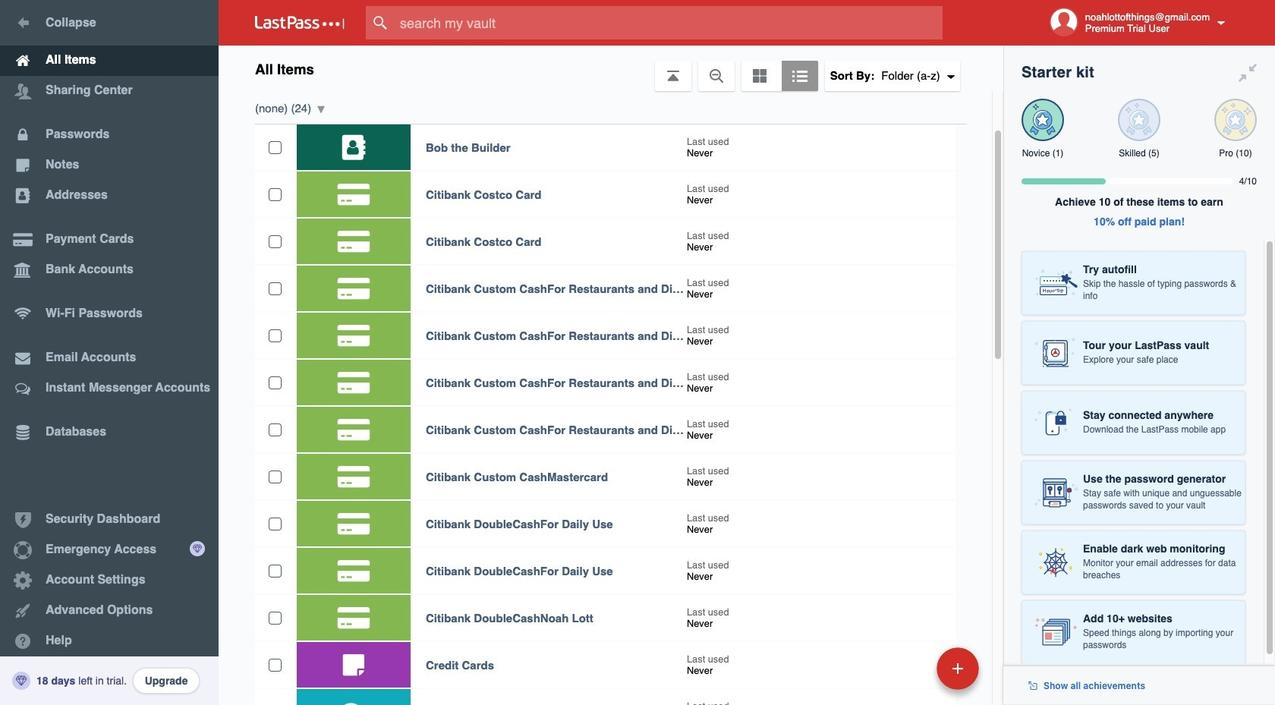 Task type: describe. For each thing, give the bounding box(es) containing it.
new item element
[[833, 647, 985, 690]]



Task type: locate. For each thing, give the bounding box(es) containing it.
Search search field
[[366, 6, 973, 39]]

search my vault text field
[[366, 6, 973, 39]]

lastpass image
[[255, 16, 345, 30]]

new item navigation
[[833, 643, 989, 706]]

main navigation navigation
[[0, 0, 219, 706]]

vault options navigation
[[219, 46, 1004, 91]]



Task type: vqa. For each thing, say whether or not it's contained in the screenshot.
Caret Right image
no



